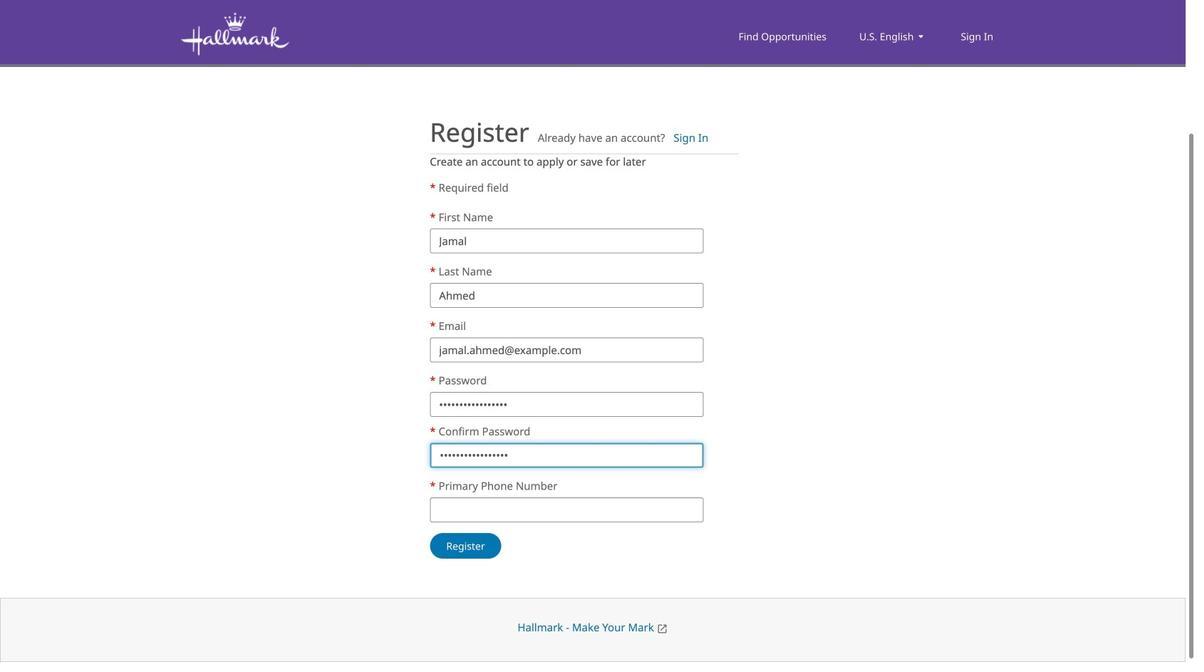 Task type: describe. For each thing, give the bounding box(es) containing it.
hallmark image
[[176, 11, 292, 57]]

inner image
[[914, 29, 928, 43]]



Task type: vqa. For each thing, say whether or not it's contained in the screenshot.
KCU IMAGE
no



Task type: locate. For each thing, give the bounding box(es) containing it.
None text field
[[430, 229, 704, 254]]

None text field
[[430, 283, 704, 308]]

None email field
[[430, 338, 704, 363]]

None telephone field
[[430, 497, 704, 522]]

this link will open in a new tab image
[[657, 623, 668, 635], [657, 623, 668, 635]]

None password field
[[430, 392, 704, 417], [430, 443, 704, 468], [430, 392, 704, 417], [430, 443, 704, 468]]



